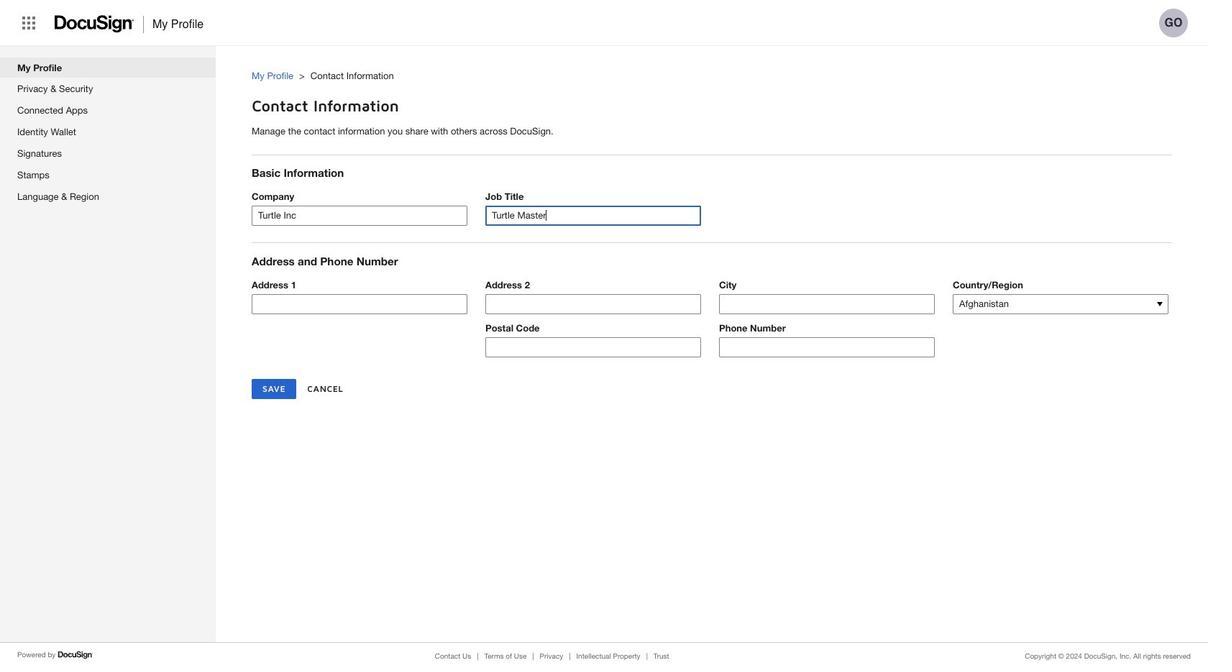 Task type: locate. For each thing, give the bounding box(es) containing it.
docusign image
[[55, 11, 135, 37], [58, 650, 94, 661]]

None text field
[[253, 207, 467, 225], [486, 207, 701, 225], [253, 295, 467, 314], [486, 295, 701, 314], [253, 207, 467, 225], [486, 207, 701, 225], [253, 295, 467, 314], [486, 295, 701, 314]]

breadcrumb region
[[252, 55, 1209, 86]]

None text field
[[720, 295, 934, 314], [486, 338, 701, 357], [720, 338, 934, 357], [720, 295, 934, 314], [486, 338, 701, 357], [720, 338, 934, 357]]



Task type: describe. For each thing, give the bounding box(es) containing it.
0 vertical spatial docusign image
[[55, 11, 135, 37]]

1 vertical spatial docusign image
[[58, 650, 94, 661]]



